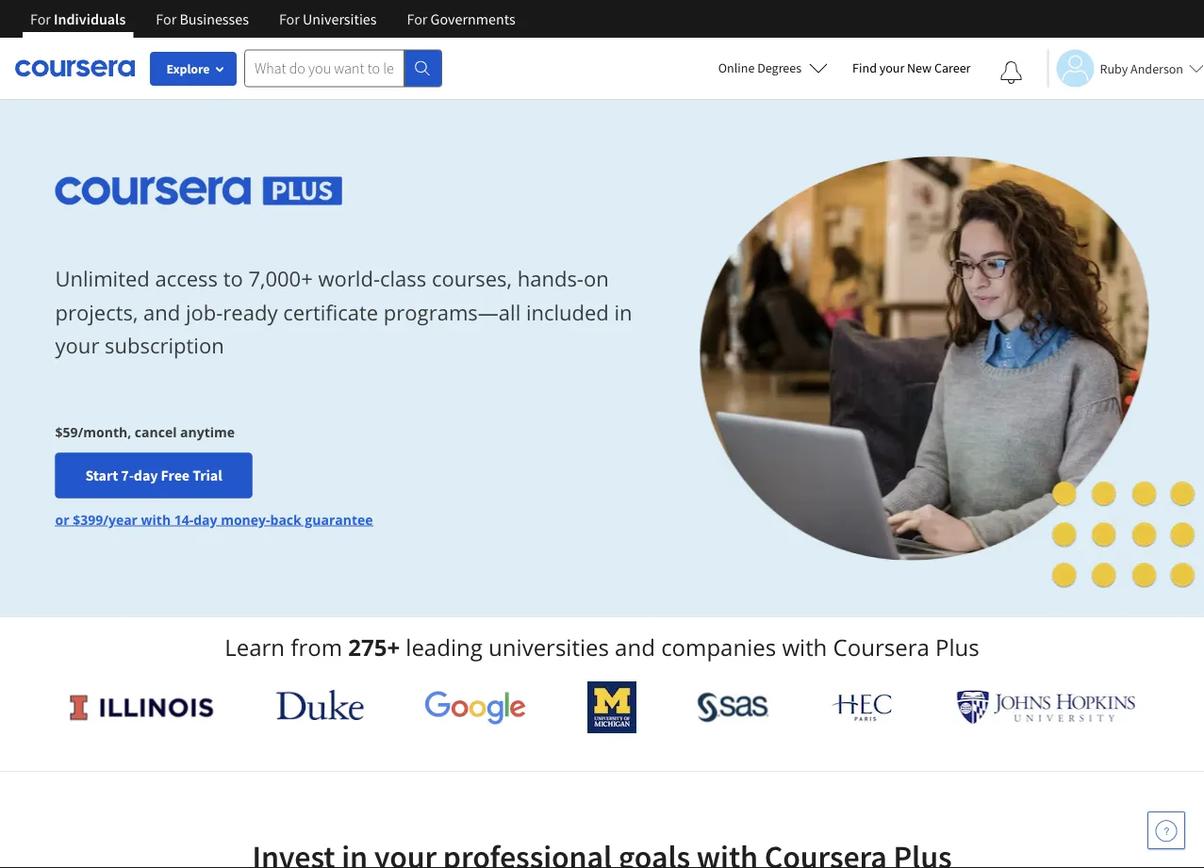 Task type: vqa. For each thing, say whether or not it's contained in the screenshot.
or
yes



Task type: locate. For each thing, give the bounding box(es) containing it.
johns hopkins university image
[[957, 690, 1136, 725]]

learn from 275+ leading universities and companies with coursera plus
[[225, 632, 979, 663]]

university of illinois at urbana-champaign image
[[68, 693, 215, 723]]

$59 /month, cancel anytime
[[55, 423, 235, 441]]

4 for from the left
[[407, 9, 428, 28]]

and up the subscription
[[143, 298, 180, 326]]

hec paris image
[[830, 688, 896, 727]]

0 horizontal spatial your
[[55, 331, 99, 359]]

0 vertical spatial with
[[141, 510, 171, 528]]

for left businesses
[[156, 9, 177, 28]]

leading
[[406, 632, 483, 663]]

1 for from the left
[[30, 9, 51, 28]]

from
[[291, 632, 342, 663]]

online
[[718, 59, 755, 76]]

find your new career
[[853, 59, 971, 76]]

0 vertical spatial and
[[143, 298, 180, 326]]

plus
[[935, 632, 979, 663]]

for universities
[[279, 9, 377, 28]]

1 vertical spatial with
[[782, 632, 827, 663]]

and
[[143, 298, 180, 326], [615, 632, 655, 663]]

explore button
[[150, 52, 237, 86]]

day left free
[[134, 466, 158, 485]]

coursera image
[[15, 53, 135, 83]]

online degrees button
[[703, 47, 843, 89]]

subscription
[[105, 331, 224, 359]]

1 horizontal spatial your
[[880, 59, 905, 76]]

coursera plus image
[[55, 177, 342, 205]]

start 7-day free trial
[[85, 466, 222, 485]]

universities
[[489, 632, 609, 663]]

for left universities
[[279, 9, 300, 28]]

businesses
[[180, 9, 249, 28]]

universities
[[303, 9, 377, 28]]

money-
[[221, 510, 270, 528]]

1 horizontal spatial day
[[194, 510, 217, 528]]

What do you want to learn? text field
[[244, 50, 405, 87]]

help center image
[[1155, 819, 1178, 842]]

/month,
[[78, 423, 131, 441]]

day left money-
[[194, 510, 217, 528]]

university of michigan image
[[587, 682, 636, 734]]

with left 14-
[[141, 510, 171, 528]]

and inside "unlimited access to 7,000+ world-class courses, hands-on projects, and job-ready certificate programs—all included in your subscription"
[[143, 298, 180, 326]]

for
[[30, 9, 51, 28], [156, 9, 177, 28], [279, 9, 300, 28], [407, 9, 428, 28]]

trial
[[192, 466, 222, 485]]

unlimited access to 7,000+ world-class courses, hands-on projects, and job-ready certificate programs—all included in your subscription
[[55, 265, 632, 359]]

access
[[155, 265, 218, 293]]

ruby
[[1100, 60, 1128, 77]]

or $399 /year with 14-day money-back guarantee
[[55, 510, 373, 528]]

included
[[526, 298, 609, 326]]

and up the university of michigan image
[[615, 632, 655, 663]]

your right find
[[880, 59, 905, 76]]

0 vertical spatial your
[[880, 59, 905, 76]]

7-
[[121, 466, 134, 485]]

7,000+
[[248, 265, 313, 293]]

learn
[[225, 632, 285, 663]]

0 horizontal spatial day
[[134, 466, 158, 485]]

ruby anderson
[[1100, 60, 1183, 77]]

1 horizontal spatial and
[[615, 632, 655, 663]]

0 horizontal spatial and
[[143, 298, 180, 326]]

None search field
[[244, 50, 442, 87]]

0 horizontal spatial with
[[141, 510, 171, 528]]

with
[[141, 510, 171, 528], [782, 632, 827, 663]]

1 vertical spatial your
[[55, 331, 99, 359]]

day
[[134, 466, 158, 485], [194, 510, 217, 528]]

job-
[[186, 298, 223, 326]]

world-
[[318, 265, 380, 293]]

your
[[880, 59, 905, 76], [55, 331, 99, 359]]

for left individuals
[[30, 9, 51, 28]]

your inside "unlimited access to 7,000+ world-class courses, hands-on projects, and job-ready certificate programs—all included in your subscription"
[[55, 331, 99, 359]]

unlimited
[[55, 265, 150, 293]]

with left coursera
[[782, 632, 827, 663]]

free
[[161, 466, 190, 485]]

3 for from the left
[[279, 9, 300, 28]]

0 vertical spatial day
[[134, 466, 158, 485]]

courses,
[[432, 265, 512, 293]]

certificate
[[283, 298, 378, 326]]

anytime
[[180, 423, 235, 441]]

your down the projects,
[[55, 331, 99, 359]]

for left governments
[[407, 9, 428, 28]]

find your new career link
[[843, 57, 980, 80]]

hands-
[[517, 265, 584, 293]]

2 for from the left
[[156, 9, 177, 28]]



Task type: describe. For each thing, give the bounding box(es) containing it.
banner navigation
[[15, 0, 531, 38]]

duke university image
[[276, 690, 364, 720]]

cancel
[[135, 423, 177, 441]]

or
[[55, 510, 69, 528]]

guarantee
[[305, 510, 373, 528]]

ready
[[223, 298, 278, 326]]

to
[[223, 265, 243, 293]]

back
[[270, 510, 301, 528]]

275+
[[348, 632, 400, 663]]

on
[[584, 265, 609, 293]]

for for governments
[[407, 9, 428, 28]]

1 horizontal spatial with
[[782, 632, 827, 663]]

ruby anderson button
[[1047, 50, 1204, 87]]

online degrees
[[718, 59, 802, 76]]

for for businesses
[[156, 9, 177, 28]]

1 vertical spatial and
[[615, 632, 655, 663]]

for businesses
[[156, 9, 249, 28]]

governments
[[431, 9, 515, 28]]

for individuals
[[30, 9, 126, 28]]

career
[[934, 59, 971, 76]]

/year
[[103, 510, 138, 528]]

degrees
[[757, 59, 802, 76]]

start
[[85, 466, 118, 485]]

show notifications image
[[1000, 61, 1023, 84]]

day inside button
[[134, 466, 158, 485]]

for for universities
[[279, 9, 300, 28]]

anderson
[[1131, 60, 1183, 77]]

coursera
[[833, 632, 930, 663]]

for governments
[[407, 9, 515, 28]]

explore
[[166, 60, 210, 77]]

find
[[853, 59, 877, 76]]

google image
[[425, 690, 526, 725]]

programs—all
[[384, 298, 521, 326]]

class
[[380, 265, 426, 293]]

$59
[[55, 423, 78, 441]]

projects,
[[55, 298, 138, 326]]

new
[[907, 59, 932, 76]]

14-
[[174, 510, 194, 528]]

1 vertical spatial day
[[194, 510, 217, 528]]

sas image
[[697, 693, 769, 723]]

individuals
[[54, 9, 126, 28]]

$399
[[73, 510, 103, 528]]

companies
[[661, 632, 776, 663]]

for for individuals
[[30, 9, 51, 28]]

in
[[614, 298, 632, 326]]

start 7-day free trial button
[[55, 453, 252, 498]]



